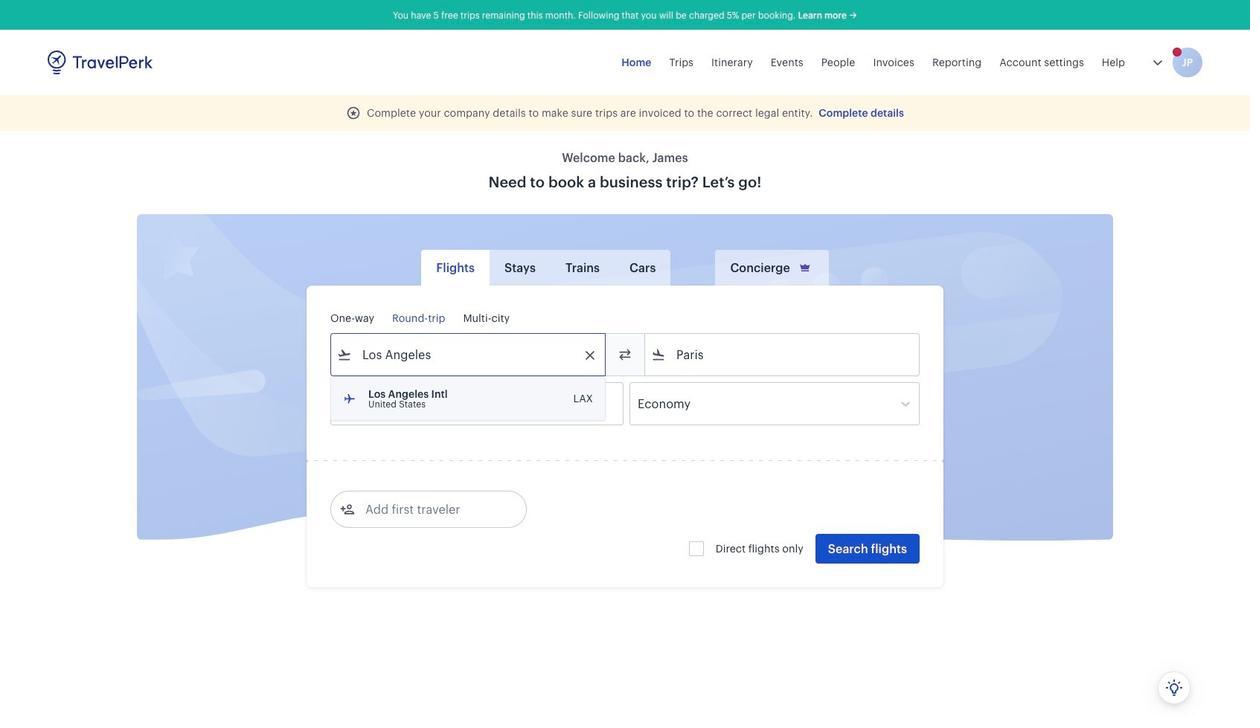 Task type: describe. For each thing, give the bounding box(es) containing it.
Return text field
[[440, 383, 518, 425]]

Add first traveler search field
[[355, 498, 510, 522]]

To search field
[[666, 343, 900, 367]]



Task type: locate. For each thing, give the bounding box(es) containing it.
From search field
[[352, 343, 586, 367]]

Depart text field
[[352, 383, 429, 425]]



